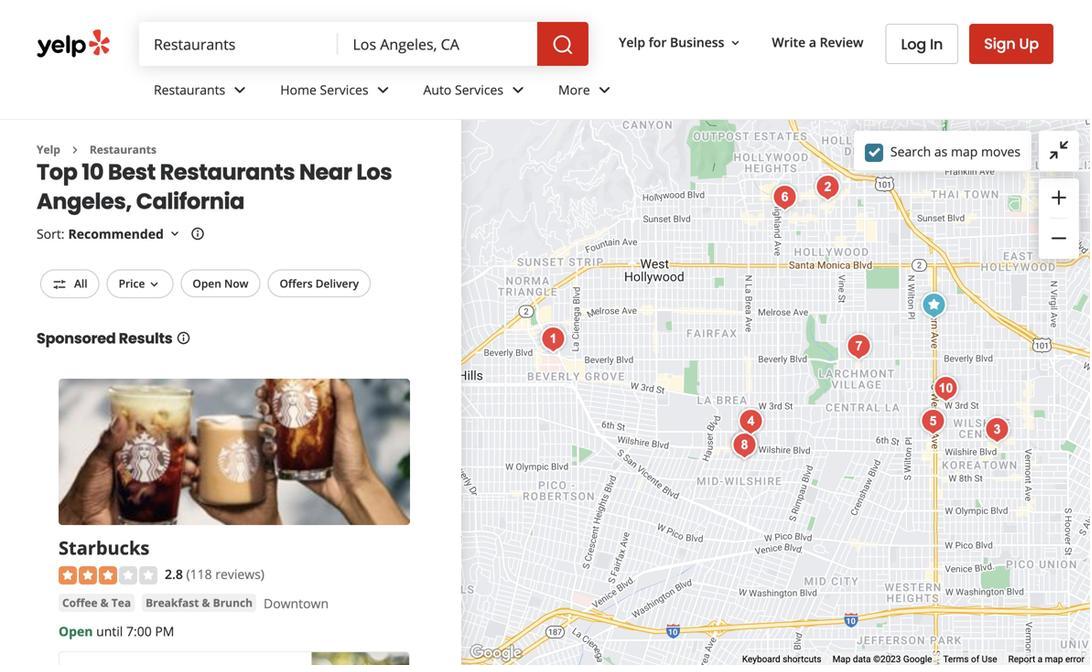 Task type: vqa. For each thing, say whether or not it's contained in the screenshot.
the Select slide image
no



Task type: describe. For each thing, give the bounding box(es) containing it.
restaurants inside the business categories element
[[154, 81, 225, 99]]

top 10 best restaurants near los angeles, california
[[37, 157, 392, 217]]

hangari kalguksu image
[[979, 412, 1016, 449]]

write a review link
[[765, 26, 871, 59]]

0 vertical spatial restaurants link
[[139, 66, 266, 119]]

google
[[904, 654, 933, 665]]

2.8 (118 reviews)
[[165, 566, 265, 583]]

sign up link
[[970, 24, 1054, 64]]

restaurants inside top 10 best restaurants near los angeles, california
[[160, 157, 295, 188]]

search as map moves
[[891, 143, 1021, 160]]

7:00
[[126, 623, 152, 641]]

business
[[670, 34, 725, 51]]

pm
[[155, 623, 174, 641]]

zoom in image
[[1048, 187, 1070, 209]]

shortcuts
[[783, 654, 822, 665]]

16 chevron down v2 image for recommended
[[167, 227, 182, 241]]

data
[[853, 654, 871, 665]]

breakfast
[[146, 596, 199, 611]]

until
[[96, 623, 123, 641]]

reviews)
[[215, 566, 265, 583]]

services for auto services
[[455, 81, 504, 99]]

use
[[982, 654, 998, 665]]

filters group
[[37, 270, 375, 298]]

yelp for business
[[619, 34, 725, 51]]

a for report
[[1038, 654, 1043, 665]]

none field near
[[353, 34, 523, 54]]

map for error
[[1045, 654, 1063, 665]]

report
[[1009, 654, 1036, 665]]

offers delivery button
[[268, 270, 371, 297]]

coffee & tea button
[[59, 594, 135, 613]]

near
[[299, 157, 352, 188]]

open for open now
[[193, 276, 221, 291]]

breakfast & brunch
[[146, 596, 253, 611]]

none field find
[[154, 34, 324, 54]]

results
[[119, 328, 173, 349]]

16 chevron down v2 image
[[728, 36, 743, 50]]

& for breakfast
[[202, 596, 210, 611]]

review
[[820, 34, 864, 51]]

error
[[1066, 654, 1085, 665]]

report a map error link
[[1009, 654, 1085, 665]]

recommended
[[68, 225, 164, 243]]

24 chevron down v2 image for more
[[594, 79, 616, 101]]

(118
[[186, 566, 212, 583]]

report a map error
[[1009, 654, 1085, 665]]

sort:
[[37, 225, 65, 243]]

write
[[772, 34, 806, 51]]

16 info v2 image
[[190, 227, 205, 241]]

delivery
[[316, 276, 359, 291]]

up
[[1020, 33, 1039, 54]]

business categories element
[[139, 66, 1054, 119]]

home
[[280, 81, 317, 99]]

24 chevron down v2 image for auto services
[[507, 79, 529, 101]]

met her at a bar image
[[727, 427, 763, 463]]

google image
[[466, 642, 526, 666]]

more link
[[544, 66, 631, 119]]

map region
[[277, 42, 1091, 666]]

great white image
[[841, 329, 878, 365]]

in
[[930, 34, 943, 54]]

2.8 star rating image
[[59, 567, 157, 585]]

open for open until 7:00 pm
[[59, 623, 93, 641]]

restaurants right the 16 chevron right v2 image
[[90, 142, 156, 157]]

open now button
[[181, 270, 260, 297]]

a for write
[[809, 34, 817, 51]]

keyboard shortcuts button
[[742, 653, 822, 666]]

services for home services
[[320, 81, 369, 99]]

angeles,
[[37, 186, 132, 217]]

tea
[[111, 596, 131, 611]]

16 chevron down v2 image for price
[[147, 277, 162, 292]]

log in link
[[886, 24, 959, 64]]

as
[[935, 143, 948, 160]]

brunch
[[213, 596, 253, 611]]

map for moves
[[951, 143, 978, 160]]



Task type: locate. For each thing, give the bounding box(es) containing it.
0 vertical spatial map
[[951, 143, 978, 160]]

& left tea
[[100, 596, 109, 611]]

restaurants link
[[139, 66, 266, 119], [90, 142, 156, 157]]

recommended button
[[68, 225, 182, 243]]

terms of use link
[[944, 654, 998, 665]]

16 chevron down v2 image left 16 info v2 icon
[[167, 227, 182, 241]]

breakfast & brunch link
[[142, 594, 256, 613]]

map
[[833, 654, 851, 665]]

2 24 chevron down v2 image from the left
[[372, 79, 394, 101]]

1 horizontal spatial 24 chevron down v2 image
[[594, 79, 616, 101]]

offers delivery
[[280, 276, 359, 291]]

24 chevron down v2 image inside auto services link
[[507, 79, 529, 101]]

open until 7:00 pm
[[59, 623, 174, 641]]

sponsored
[[37, 328, 116, 349]]

0 horizontal spatial none field
[[154, 34, 324, 54]]

24 chevron down v2 image right more
[[594, 79, 616, 101]]

24 chevron down v2 image left auto
[[372, 79, 394, 101]]

2.8
[[165, 566, 183, 583]]

16 info v2 image
[[176, 331, 191, 345]]

starbucks link
[[59, 535, 150, 561]]

0 horizontal spatial 24 chevron down v2 image
[[229, 79, 251, 101]]

services right auto
[[455, 81, 504, 99]]

running goose image
[[810, 169, 846, 206]]

1 none field from the left
[[154, 34, 324, 54]]

& for coffee
[[100, 596, 109, 611]]

2 24 chevron down v2 image from the left
[[594, 79, 616, 101]]

downtown
[[264, 595, 329, 613]]

yelp left for
[[619, 34, 646, 51]]

sign
[[985, 33, 1016, 54]]

restaurants down find field
[[154, 81, 225, 99]]

©2023
[[874, 654, 901, 665]]

write a review
[[772, 34, 864, 51]]

met him at a bar image
[[727, 428, 763, 464]]

1 vertical spatial 16 chevron down v2 image
[[147, 277, 162, 292]]

open down coffee
[[59, 623, 93, 641]]

1 horizontal spatial yelp
[[619, 34, 646, 51]]

1 horizontal spatial 16 chevron down v2 image
[[167, 227, 182, 241]]

group
[[1039, 179, 1080, 259]]

24 chevron down v2 image
[[507, 79, 529, 101], [594, 79, 616, 101]]

open
[[193, 276, 221, 291], [59, 623, 93, 641]]

yelp for yelp for business
[[619, 34, 646, 51]]

1 24 chevron down v2 image from the left
[[229, 79, 251, 101]]

1 & from the left
[[100, 596, 109, 611]]

1 horizontal spatial 24 chevron down v2 image
[[372, 79, 394, 101]]

none field up auto
[[353, 34, 523, 54]]

top
[[37, 157, 77, 188]]

2 & from the left
[[202, 596, 210, 611]]

map
[[951, 143, 978, 160], [1045, 654, 1063, 665]]

restaurants link right the 16 chevron right v2 image
[[90, 142, 156, 157]]

coffee & tea
[[62, 596, 131, 611]]

map data ©2023 google
[[833, 654, 933, 665]]

all button
[[40, 270, 99, 298]]

home services link
[[266, 66, 409, 119]]

terms
[[944, 654, 969, 665]]

0 horizontal spatial a
[[809, 34, 817, 51]]

a right the write
[[809, 34, 817, 51]]

24 chevron down v2 image right auto services
[[507, 79, 529, 101]]

price button
[[107, 270, 173, 298]]

restaurants link down find field
[[139, 66, 266, 119]]

map left the error
[[1045, 654, 1063, 665]]

16 chevron down v2 image
[[167, 227, 182, 241], [147, 277, 162, 292]]

open inside button
[[193, 276, 221, 291]]

map right as
[[951, 143, 978, 160]]

Find text field
[[154, 34, 324, 54]]

sponsored results
[[37, 328, 173, 349]]

moves
[[982, 143, 1021, 160]]

24 chevron down v2 image for home services
[[372, 79, 394, 101]]

starbucks
[[59, 535, 150, 561]]

1 vertical spatial open
[[59, 623, 93, 641]]

1 horizontal spatial &
[[202, 596, 210, 611]]

&
[[100, 596, 109, 611], [202, 596, 210, 611]]

0 horizontal spatial open
[[59, 623, 93, 641]]

auto services
[[424, 81, 504, 99]]

auto
[[424, 81, 452, 99]]

None field
[[154, 34, 324, 54], [353, 34, 523, 54]]

yelp link
[[37, 142, 60, 157]]

0 vertical spatial open
[[193, 276, 221, 291]]

more
[[559, 81, 590, 99]]

0 horizontal spatial map
[[951, 143, 978, 160]]

open now
[[193, 276, 249, 291]]

0 horizontal spatial &
[[100, 596, 109, 611]]

services
[[320, 81, 369, 99], [455, 81, 504, 99]]

16 chevron right v2 image
[[68, 143, 82, 157]]

0 vertical spatial a
[[809, 34, 817, 51]]

24 chevron down v2 image down find text box
[[229, 79, 251, 101]]

yelp
[[619, 34, 646, 51], [37, 142, 60, 157]]

sign up
[[985, 33, 1039, 54]]

open left now
[[193, 276, 221, 291]]

best
[[108, 157, 156, 188]]

restaurants up 16 info v2 icon
[[160, 157, 295, 188]]

terms of use
[[944, 654, 998, 665]]

home services
[[280, 81, 369, 99]]

0 horizontal spatial 24 chevron down v2 image
[[507, 79, 529, 101]]

0 vertical spatial yelp
[[619, 34, 646, 51]]

16 filter v2 image
[[52, 277, 67, 292]]

24 chevron down v2 image inside home services link
[[372, 79, 394, 101]]

keyboard shortcuts
[[742, 654, 822, 665]]

california
[[136, 186, 245, 217]]

pizza man image
[[916, 288, 953, 324]]

of
[[971, 654, 980, 665]]

republique image
[[733, 404, 770, 440]]

zoom out image
[[1048, 227, 1070, 249]]

0 horizontal spatial 16 chevron down v2 image
[[147, 277, 162, 292]]

1 horizontal spatial open
[[193, 276, 221, 291]]

search image
[[552, 34, 574, 56]]

haneuem image
[[915, 404, 952, 440]]

for
[[649, 34, 667, 51]]

1 services from the left
[[320, 81, 369, 99]]

search
[[891, 143, 931, 160]]

log
[[901, 34, 927, 54]]

1 vertical spatial map
[[1045, 654, 1063, 665]]

24 chevron down v2 image
[[229, 79, 251, 101], [372, 79, 394, 101]]

price
[[119, 276, 145, 291]]

1 horizontal spatial a
[[1038, 654, 1043, 665]]

granville image
[[535, 321, 572, 358]]

yelp inside button
[[619, 34, 646, 51]]

yelp for business button
[[612, 26, 750, 59]]

2 none field from the left
[[353, 34, 523, 54]]

0 horizontal spatial services
[[320, 81, 369, 99]]

& left brunch
[[202, 596, 210, 611]]

coffee
[[62, 596, 98, 611]]

offers
[[280, 276, 313, 291]]

l'antica pizzeria da michele image
[[767, 179, 803, 216]]

Near text field
[[353, 34, 523, 54]]

yelp left the 16 chevron right v2 image
[[37, 142, 60, 157]]

1 vertical spatial a
[[1038, 654, 1043, 665]]

1 24 chevron down v2 image from the left
[[507, 79, 529, 101]]

la wangbal image
[[928, 371, 965, 407]]

breakfast & brunch button
[[142, 594, 256, 613]]

log in
[[901, 34, 943, 54]]

1 horizontal spatial none field
[[353, 34, 523, 54]]

restaurants
[[154, 81, 225, 99], [90, 142, 156, 157], [160, 157, 295, 188]]

16 chevron down v2 image inside price dropdown button
[[147, 277, 162, 292]]

all
[[74, 276, 88, 291]]

2 services from the left
[[455, 81, 504, 99]]

coffee & tea link
[[59, 594, 135, 613]]

1 vertical spatial restaurants link
[[90, 142, 156, 157]]

1 horizontal spatial map
[[1045, 654, 1063, 665]]

auto services link
[[409, 66, 544, 119]]

los
[[356, 157, 392, 188]]

24 chevron down v2 image inside more link
[[594, 79, 616, 101]]

keyboard
[[742, 654, 781, 665]]

none field up home
[[154, 34, 324, 54]]

yelp for yelp "link"
[[37, 142, 60, 157]]

16 chevron down v2 image right price
[[147, 277, 162, 292]]

16 chevron down v2 image inside recommended popup button
[[167, 227, 182, 241]]

None search field
[[139, 22, 592, 66]]

0 horizontal spatial yelp
[[37, 142, 60, 157]]

10
[[82, 157, 104, 188]]

24 chevron down v2 image for restaurants
[[229, 79, 251, 101]]

1 vertical spatial yelp
[[37, 142, 60, 157]]

1 horizontal spatial services
[[455, 81, 504, 99]]

collapse map image
[[1048, 139, 1070, 161]]

0 vertical spatial 16 chevron down v2 image
[[167, 227, 182, 241]]

a
[[809, 34, 817, 51], [1038, 654, 1043, 665]]

services right home
[[320, 81, 369, 99]]

now
[[224, 276, 249, 291]]

a right report
[[1038, 654, 1043, 665]]



